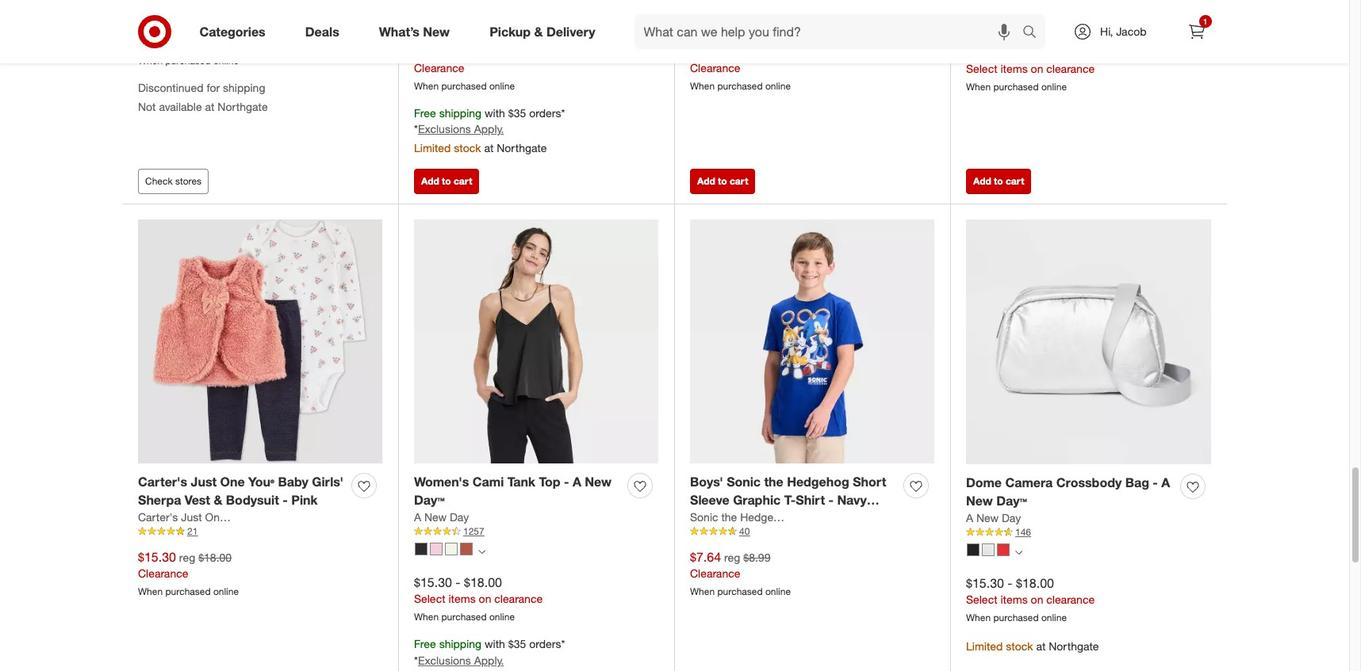 Task type: vqa. For each thing, say whether or not it's contained in the screenshot.
latest
no



Task type: describe. For each thing, give the bounding box(es) containing it.
vest
[[185, 492, 210, 508]]

discontinued for shipping not available at northgate
[[138, 81, 268, 114]]

0 horizontal spatial sonic
[[690, 510, 718, 524]]

a inside 'dome camera crossbody bag - a new day™'
[[1162, 475, 1170, 491]]

sonic the hedgehog link
[[690, 510, 792, 526]]

day for dome
[[1002, 511, 1021, 525]]

add to cart button for reg
[[690, 169, 755, 194]]

orders* for free shipping with $35 orders* * exclusions apply. limited stock at  northgate
[[529, 106, 565, 119]]

free for free shipping with $35 orders* * exclusions apply.
[[414, 638, 436, 651]]

select inside $25.50 - $30.00 select items on clearance when purchased online
[[966, 62, 998, 75]]

dome camera crossbody bag - a new day™ link
[[966, 474, 1174, 510]]

women's
[[414, 474, 469, 490]]

items for dome camera crossbody bag - a new day™
[[1001, 594, 1028, 607]]

21
[[187, 526, 198, 538]]

free for free shipping with $35 orders* * exclusions apply. limited stock at  northgate
[[414, 106, 436, 119]]

add for reg
[[697, 175, 715, 187]]

to for when
[[442, 175, 451, 187]]

purchased up 'free shipping with $35 orders* * exclusions apply. limited stock at  northgate'
[[441, 80, 487, 92]]

check stores button
[[138, 169, 209, 194]]

when inside $7.64 reg $8.99 clearance when purchased online
[[690, 587, 715, 598]]

a new day for dome camera crossbody bag - a new day™
[[966, 511, 1021, 525]]

blue
[[690, 510, 717, 526]]

2 horizontal spatial at
[[1036, 640, 1046, 654]]

not
[[138, 100, 156, 114]]

$30.00
[[1016, 43, 1054, 59]]

- down red icon
[[1008, 576, 1013, 591]]

all colors element for cami
[[478, 547, 485, 557]]

stores
[[175, 175, 202, 187]]

* for free shipping with $35 orders* * exclusions apply.
[[414, 655, 418, 668]]

top
[[539, 474, 560, 490]]

day™ for dome
[[997, 493, 1027, 509]]

hedgehog inside boys' sonic the hedgehog short sleeve graphic t-shirt - navy blue
[[787, 474, 849, 490]]

carter's for carter's just one you
[[138, 510, 178, 524]]

purchased inside $6.79 reg $7.99 clearance when purchased online
[[717, 80, 763, 92]]

search button
[[1015, 14, 1054, 52]]

reg for $6.79
[[724, 44, 740, 58]]

with for free shipping with $35 orders* * exclusions apply.
[[485, 638, 505, 651]]

sonic the hedgehog
[[690, 510, 792, 524]]

- down white image
[[456, 575, 461, 591]]

when inside $6.79 reg $7.99 clearance when purchased online
[[690, 80, 715, 92]]

when inside $25.50 - $30.00 select items on clearance when purchased online
[[966, 81, 991, 93]]

with for free shipping with $35 orders* * exclusions apply. limited stock at  northgate
[[485, 106, 505, 119]]

sherpa
[[138, 492, 181, 508]]

day for women's
[[450, 510, 469, 524]]

clearance for $15.30
[[138, 568, 188, 581]]

on for dome camera crossbody bag - a new day™
[[1031, 594, 1043, 607]]

exclusions apply. button for purchased
[[418, 122, 504, 137]]

items inside $25.50 - $30.00 select items on clearance when purchased online
[[1001, 62, 1028, 75]]

exclusions apply. button for $18.00
[[418, 654, 504, 670]]

40 link
[[690, 526, 934, 539]]

delivery
[[546, 23, 595, 39]]

discontinued
[[138, 81, 203, 94]]

northgate inside 'free shipping with $35 orders* * exclusions apply. limited stock at  northgate'
[[497, 141, 547, 155]]

$25.50 - $30.00 select items on clearance when purchased online
[[966, 43, 1095, 93]]

$10.20
[[138, 17, 176, 33]]

1 vertical spatial stock
[[1006, 640, 1033, 654]]

clearance for $6.79
[[690, 61, 740, 74]]

when inside $15.30 reg $18.00 clearance when purchased online
[[138, 587, 163, 598]]

all colors element for camera
[[1015, 548, 1023, 557]]

deals link
[[292, 14, 359, 49]]

camera
[[1005, 475, 1053, 491]]

dome camera crossbody bag - a new day™
[[966, 475, 1170, 509]]

categories link
[[186, 14, 285, 49]]

add for when
[[421, 175, 439, 187]]

reg for $15.30
[[179, 551, 195, 564]]

$18.00 for camera
[[1016, 576, 1054, 591]]

you
[[229, 510, 247, 524]]

cami
[[473, 474, 504, 490]]

add for -
[[973, 175, 991, 187]]

check
[[145, 175, 173, 187]]

carter's just one you® baby girls' sherpa vest & bodysuit - pink
[[138, 474, 343, 508]]

clearance for $7.64
[[690, 568, 740, 581]]

1 horizontal spatial &
[[534, 23, 543, 39]]

tank
[[507, 474, 535, 490]]

1257 link
[[414, 526, 658, 539]]

limited stock at  northgate
[[966, 640, 1099, 654]]

$15.30 - $18.00 select items on clearance when purchased online for camera
[[966, 576, 1095, 625]]

one for you
[[205, 510, 226, 524]]

40
[[739, 526, 750, 538]]

- inside carter's just one you® baby girls' sherpa vest & bodysuit - pink
[[283, 492, 288, 508]]

$35 for free shipping with $35 orders* * exclusions apply. limited stock at  northgate
[[508, 106, 526, 119]]

boys' sonic the hedgehog short sleeve graphic t-shirt - navy blue
[[690, 474, 886, 526]]

baby
[[278, 474, 308, 490]]

clearance inside $25.50 - $30.00 select items on clearance when purchased online
[[1047, 62, 1095, 75]]

carter's just one you
[[138, 510, 247, 524]]

for
[[207, 81, 220, 94]]

1 link
[[1179, 14, 1214, 49]]

limited inside 'free shipping with $35 orders* * exclusions apply. limited stock at  northgate'
[[414, 141, 451, 155]]

online up limited stock at  northgate
[[1041, 613, 1067, 625]]

exclusions for free shipping with $35 orders* * exclusions apply.
[[418, 655, 471, 668]]

bag
[[1125, 475, 1149, 491]]

* for free shipping with $35 orders* * exclusions apply. limited stock at  northgate
[[414, 122, 418, 136]]

shipping for free shipping with $35 orders* * exclusions apply. limited stock at  northgate
[[439, 106, 482, 119]]

$6.79
[[690, 43, 721, 59]]

$15.30 reg $18.00 clearance when purchased online
[[138, 549, 239, 598]]

cart for purchased
[[454, 175, 472, 187]]

on inside $25.50 - $30.00 select items on clearance when purchased online
[[1031, 62, 1043, 75]]

pickup & delivery link
[[476, 14, 615, 49]]

you®
[[248, 474, 274, 490]]

sonic inside boys' sonic the hedgehog short sleeve graphic t-shirt - navy blue
[[727, 474, 761, 490]]

sleeve
[[690, 492, 730, 508]]

$18.00 for cami
[[464, 575, 502, 591]]

online inside $15.30 reg $18.00 clearance when purchased online
[[213, 587, 239, 598]]

add to cart button for when
[[414, 169, 479, 194]]

$15.30 - $18.00 select items on clearance when purchased online for cami
[[414, 575, 543, 624]]

jacob
[[1116, 25, 1147, 38]]

$6.79 reg $7.99 clearance when purchased online
[[690, 43, 791, 92]]

reg for $7.64
[[724, 551, 740, 564]]

0 horizontal spatial the
[[721, 510, 737, 524]]

new up pink image
[[424, 510, 447, 524]]

boys' sonic the hedgehog short sleeve graphic t-shirt - navy blue link
[[690, 473, 897, 526]]

new up silver image
[[976, 511, 999, 525]]

all colors image for camera
[[1015, 550, 1023, 557]]

1
[[1203, 17, 1208, 26]]

purchased inside $15.30 reg $18.00 clearance when purchased online
[[165, 587, 211, 598]]

items for women's cami tank top - a new day™
[[449, 593, 476, 606]]

clearance down what's new link in the left of the page
[[414, 61, 464, 74]]

$12.00
[[198, 19, 232, 32]]

cart for $7.99
[[730, 175, 748, 187]]

at inside 'free shipping with $35 orders* * exclusions apply. limited stock at  northgate'
[[484, 141, 494, 155]]

pickup & delivery
[[490, 23, 595, 39]]

bodysuit
[[226, 492, 279, 508]]

shipping for free shipping with $35 orders* * exclusions apply.
[[439, 638, 482, 651]]

hi, jacob
[[1100, 25, 1147, 38]]

search
[[1015, 25, 1054, 41]]

red image
[[997, 544, 1010, 557]]

online inside $6.79 reg $7.99 clearance when purchased online
[[765, 80, 791, 92]]

select for dome camera crossbody bag - a new day™
[[966, 594, 998, 607]]

shirt
[[796, 492, 825, 508]]

apply. for free shipping with $35 orders* * exclusions apply. limited stock at  northgate
[[474, 122, 504, 136]]

women's cami tank top - a new day™
[[414, 474, 612, 508]]

$15.30 for dome camera crossbody bag - a new day™
[[966, 576, 1004, 591]]

boys'
[[690, 474, 723, 490]]

deals
[[305, 23, 339, 39]]

$35 for free shipping with $35 orders* * exclusions apply.
[[508, 638, 526, 651]]

graphic
[[733, 492, 781, 508]]

orders* for free shipping with $35 orders* * exclusions apply.
[[529, 638, 565, 651]]

cart for $30.00
[[1006, 175, 1024, 187]]



Task type: locate. For each thing, give the bounding box(es) containing it.
reg left $8.99
[[724, 551, 740, 564]]

0 vertical spatial hedgehog
[[787, 474, 849, 490]]

apply.
[[474, 122, 504, 136], [474, 655, 504, 668]]

purchased up limited stock at  northgate
[[994, 613, 1039, 625]]

0 horizontal spatial northgate
[[218, 100, 268, 114]]

carter's for carter's just one you® baby girls' sherpa vest & bodysuit - pink
[[138, 474, 187, 490]]

free shipping with $35 orders* * exclusions apply.
[[414, 638, 565, 668]]

2 vertical spatial northgate
[[1049, 640, 1099, 654]]

2 exclusions from the top
[[418, 655, 471, 668]]

2 $35 from the top
[[508, 638, 526, 651]]

0 vertical spatial *
[[414, 122, 418, 136]]

cart
[[454, 175, 472, 187], [730, 175, 748, 187], [1006, 175, 1024, 187]]

1 horizontal spatial sonic
[[727, 474, 761, 490]]

$15.30 - $18.00 select items on clearance when purchased online
[[414, 575, 543, 624], [966, 576, 1095, 625]]

orange image
[[460, 544, 473, 556]]

a new day link up pink image
[[414, 510, 469, 526]]

orders* inside 'free shipping with $35 orders* * exclusions apply. limited stock at  northgate'
[[529, 106, 565, 119]]

1 add to cart button from the left
[[414, 169, 479, 194]]

one up bodysuit
[[220, 474, 245, 490]]

day™ down women's
[[414, 492, 445, 508]]

online inside $25.50 - $30.00 select items on clearance when purchased online
[[1041, 81, 1067, 93]]

$15.30 inside $15.30 reg $18.00 clearance when purchased online
[[138, 549, 176, 565]]

1 horizontal spatial add to cart button
[[690, 169, 755, 194]]

1 horizontal spatial $15.30 - $18.00 select items on clearance when purchased online
[[966, 576, 1095, 625]]

$15.30 for carter's just one you® baby girls' sherpa vest & bodysuit - pink
[[138, 549, 176, 565]]

clearance
[[138, 35, 188, 49], [414, 61, 464, 74], [690, 61, 740, 74], [138, 568, 188, 581], [690, 568, 740, 581]]

clearance for women's cami tank top - a new day™
[[494, 593, 543, 606]]

clearance for dome camera crossbody bag - a new day™
[[1047, 594, 1095, 607]]

2 add to cart from the left
[[697, 175, 748, 187]]

1 vertical spatial *
[[414, 655, 418, 668]]

purchased inside $7.64 reg $8.99 clearance when purchased online
[[717, 587, 763, 598]]

a new day up silver image
[[966, 511, 1021, 525]]

- left pink on the left bottom of the page
[[283, 492, 288, 508]]

2 * from the top
[[414, 655, 418, 668]]

items down $30.00
[[1001, 62, 1028, 75]]

shipping inside 'free shipping with $35 orders* * exclusions apply. limited stock at  northgate'
[[439, 106, 482, 119]]

1 vertical spatial with
[[485, 638, 505, 651]]

purchased down $7.99
[[717, 80, 763, 92]]

0 horizontal spatial add
[[421, 175, 439, 187]]

$18.00 down orange image
[[464, 575, 502, 591]]

a new day link for women's cami tank top - a new day™
[[414, 510, 469, 526]]

exclusions apply. button
[[418, 122, 504, 137], [418, 654, 504, 670]]

crossbody
[[1056, 475, 1122, 491]]

3 to from the left
[[994, 175, 1003, 187]]

hi,
[[1100, 25, 1113, 38]]

to
[[442, 175, 451, 187], [718, 175, 727, 187], [994, 175, 1003, 187]]

purchased up discontinued
[[165, 54, 211, 66]]

select down silver image
[[966, 594, 998, 607]]

boys' sonic the hedgehog short sleeve graphic t-shirt - navy blue image
[[690, 220, 934, 464], [690, 220, 934, 464]]

clearance when purchased online down $12.00
[[138, 35, 239, 66]]

a down dome
[[966, 511, 973, 525]]

0 vertical spatial exclusions apply. button
[[418, 122, 504, 137]]

0 horizontal spatial stock
[[454, 141, 481, 155]]

0 horizontal spatial limited
[[414, 141, 451, 155]]

all colors element right orange image
[[478, 547, 485, 557]]

0 vertical spatial northgate
[[218, 100, 268, 114]]

stock inside 'free shipping with $35 orders* * exclusions apply. limited stock at  northgate'
[[454, 141, 481, 155]]

clearance up free shipping with $35 orders* * exclusions apply.
[[494, 593, 543, 606]]

1 horizontal spatial northgate
[[497, 141, 547, 155]]

free inside 'free shipping with $35 orders* * exclusions apply. limited stock at  northgate'
[[414, 106, 436, 119]]

$25.50
[[966, 43, 1004, 59]]

1 horizontal spatial $15.30
[[414, 575, 452, 591]]

carter's just one you® baby girls' sherpa vest & bodysuit - pink link
[[138, 473, 345, 510]]

online down 21 link
[[213, 587, 239, 598]]

stock
[[454, 141, 481, 155], [1006, 640, 1033, 654]]

1 apply. from the top
[[474, 122, 504, 136]]

1 exclusions apply. button from the top
[[418, 122, 504, 137]]

pink image
[[430, 544, 443, 556]]

0 vertical spatial exclusions
[[418, 122, 471, 136]]

& right pickup
[[534, 23, 543, 39]]

one inside carter's just one you® baby girls' sherpa vest & bodysuit - pink
[[220, 474, 245, 490]]

when
[[138, 54, 163, 66], [414, 80, 439, 92], [690, 80, 715, 92], [966, 81, 991, 93], [138, 587, 163, 598], [690, 587, 715, 598], [414, 612, 439, 624], [966, 613, 991, 625]]

1 vertical spatial &
[[214, 492, 222, 508]]

navy
[[837, 492, 867, 508]]

a new day link for dome camera crossbody bag - a new day™
[[966, 510, 1021, 526]]

categories
[[200, 23, 266, 39]]

$18.00
[[198, 551, 232, 564], [464, 575, 502, 591], [1016, 576, 1054, 591]]

2 exclusions apply. button from the top
[[418, 654, 504, 670]]

2 free from the top
[[414, 638, 436, 651]]

new right the top
[[585, 474, 612, 490]]

1 vertical spatial hedgehog
[[740, 510, 792, 524]]

a new day link up silver image
[[966, 510, 1021, 526]]

apply. inside free shipping with $35 orders* * exclusions apply.
[[474, 655, 504, 668]]

reg left $7.99
[[724, 44, 740, 58]]

0 horizontal spatial &
[[214, 492, 222, 508]]

purchased inside $25.50 - $30.00 select items on clearance when purchased online
[[994, 81, 1039, 93]]

online down $30.00
[[1041, 81, 1067, 93]]

0 vertical spatial $35
[[508, 106, 526, 119]]

* inside 'free shipping with $35 orders* * exclusions apply. limited stock at  northgate'
[[414, 122, 418, 136]]

2 cart from the left
[[730, 175, 748, 187]]

add to cart for -
[[973, 175, 1024, 187]]

2 apply. from the top
[[474, 655, 504, 668]]

3 cart from the left
[[1006, 175, 1024, 187]]

northgate inside discontinued for shipping not available at northgate
[[218, 100, 268, 114]]

0 horizontal spatial clearance when purchased online
[[138, 35, 239, 66]]

pickup
[[490, 23, 531, 39]]

0 horizontal spatial black image
[[415, 544, 428, 556]]

$15.30 down silver image
[[966, 576, 1004, 591]]

select down pink image
[[414, 593, 445, 606]]

just inside carter's just one you® baby girls' sherpa vest & bodysuit - pink
[[191, 474, 217, 490]]

a new day up pink image
[[414, 510, 469, 524]]

with
[[485, 106, 505, 119], [485, 638, 505, 651]]

2 to from the left
[[718, 175, 727, 187]]

0 horizontal spatial at
[[205, 100, 215, 114]]

1 vertical spatial at
[[484, 141, 494, 155]]

1 vertical spatial northgate
[[497, 141, 547, 155]]

2 orders* from the top
[[529, 638, 565, 651]]

check stores
[[145, 175, 202, 187]]

with inside free shipping with $35 orders* * exclusions apply.
[[485, 638, 505, 651]]

* inside free shipping with $35 orders* * exclusions apply.
[[414, 655, 418, 668]]

0 horizontal spatial add to cart
[[421, 175, 472, 187]]

items down orange image
[[449, 593, 476, 606]]

online down $7.99
[[765, 80, 791, 92]]

3 add to cart button from the left
[[966, 169, 1032, 194]]

1 horizontal spatial a new day
[[966, 511, 1021, 525]]

2 horizontal spatial to
[[994, 175, 1003, 187]]

$15.30 down pink image
[[414, 575, 452, 591]]

day™
[[414, 492, 445, 508], [997, 493, 1027, 509]]

new
[[423, 23, 450, 39], [585, 474, 612, 490], [966, 493, 993, 509], [424, 510, 447, 524], [976, 511, 999, 525]]

on up limited stock at  northgate
[[1031, 594, 1043, 607]]

2 vertical spatial shipping
[[439, 638, 482, 651]]

clearance inside $7.64 reg $8.99 clearance when purchased online
[[690, 568, 740, 581]]

orders* inside free shipping with $35 orders* * exclusions apply.
[[529, 638, 565, 651]]

- inside $25.50 - $30.00 select items on clearance when purchased online
[[1008, 43, 1013, 59]]

$35
[[508, 106, 526, 119], [508, 638, 526, 651]]

0 horizontal spatial to
[[442, 175, 451, 187]]

- inside women's cami tank top - a new day™
[[564, 474, 569, 490]]

new inside 'dome camera crossbody bag - a new day™'
[[966, 493, 993, 509]]

hedgehog down graphic
[[740, 510, 792, 524]]

1 vertical spatial exclusions apply. button
[[418, 654, 504, 670]]

sonic
[[727, 474, 761, 490], [690, 510, 718, 524]]

21 link
[[138, 526, 382, 539]]

apply. for free shipping with $35 orders* * exclusions apply.
[[474, 655, 504, 668]]

& right vest at the bottom left of the page
[[214, 492, 222, 508]]

$15.30
[[138, 549, 176, 565], [414, 575, 452, 591], [966, 576, 1004, 591]]

2 carter's from the top
[[138, 510, 178, 524]]

just for you
[[181, 510, 202, 524]]

carter's down sherpa
[[138, 510, 178, 524]]

online down categories
[[213, 54, 239, 66]]

1 vertical spatial $35
[[508, 638, 526, 651]]

purchased down $8.99
[[717, 587, 763, 598]]

1 orders* from the top
[[529, 106, 565, 119]]

1 horizontal spatial add to cart
[[697, 175, 748, 187]]

purchased down "21"
[[165, 587, 211, 598]]

$35 inside free shipping with $35 orders* * exclusions apply.
[[508, 638, 526, 651]]

on down $30.00
[[1031, 62, 1043, 75]]

1 horizontal spatial day™
[[997, 493, 1027, 509]]

1 vertical spatial sonic
[[690, 510, 718, 524]]

1 vertical spatial just
[[181, 510, 202, 524]]

1 vertical spatial apply.
[[474, 655, 504, 668]]

a new day
[[414, 510, 469, 524], [966, 511, 1021, 525]]

1 vertical spatial exclusions
[[418, 655, 471, 668]]

online inside $7.64 reg $8.99 clearance when purchased online
[[765, 587, 791, 598]]

add to cart for when
[[421, 175, 472, 187]]

hedgehog up shirt
[[787, 474, 849, 490]]

1 add from the left
[[421, 175, 439, 187]]

clearance inside $15.30 reg $18.00 clearance when purchased online
[[138, 568, 188, 581]]

silver image
[[982, 544, 995, 557]]

0 vertical spatial apply.
[[474, 122, 504, 136]]

to for reg
[[718, 175, 727, 187]]

items up limited stock at  northgate
[[1001, 594, 1028, 607]]

a
[[573, 474, 581, 490], [1162, 475, 1170, 491], [414, 510, 421, 524], [966, 511, 973, 525]]

just up vest at the bottom left of the page
[[191, 474, 217, 490]]

2 horizontal spatial $18.00
[[1016, 576, 1054, 591]]

$7.64 reg $8.99 clearance when purchased online
[[690, 549, 791, 598]]

1 vertical spatial orders*
[[529, 638, 565, 651]]

2 horizontal spatial $15.30
[[966, 576, 1004, 591]]

add to cart for reg
[[697, 175, 748, 187]]

a new day for women's cami tank top - a new day™
[[414, 510, 469, 524]]

carter's up sherpa
[[138, 474, 187, 490]]

2 horizontal spatial cart
[[1006, 175, 1024, 187]]

1 carter's from the top
[[138, 474, 187, 490]]

a right the top
[[573, 474, 581, 490]]

reg inside $6.79 reg $7.99 clearance when purchased online
[[724, 44, 740, 58]]

the inside boys' sonic the hedgehog short sleeve graphic t-shirt - navy blue
[[764, 474, 784, 490]]

1 horizontal spatial clearance when purchased online
[[414, 61, 515, 92]]

1 * from the top
[[414, 122, 418, 136]]

- inside 'dome camera crossbody bag - a new day™'
[[1153, 475, 1158, 491]]

1 to from the left
[[442, 175, 451, 187]]

what's
[[379, 23, 420, 39]]

2 add to cart button from the left
[[690, 169, 755, 194]]

$18.00 for just
[[198, 551, 232, 564]]

1 horizontal spatial stock
[[1006, 640, 1033, 654]]

at
[[205, 100, 215, 114], [484, 141, 494, 155], [1036, 640, 1046, 654]]

exclusions for free shipping with $35 orders* * exclusions apply. limited stock at  northgate
[[418, 122, 471, 136]]

1 vertical spatial one
[[205, 510, 226, 524]]

new inside women's cami tank top - a new day™
[[585, 474, 612, 490]]

pink
[[291, 492, 318, 508]]

clearance down $7.64
[[690, 568, 740, 581]]

$18.00 inside $15.30 reg $18.00 clearance when purchased online
[[198, 551, 232, 564]]

1 horizontal spatial limited
[[966, 640, 1003, 654]]

clearance up limited stock at  northgate
[[1047, 594, 1095, 607]]

$35 inside 'free shipping with $35 orders* * exclusions apply. limited stock at  northgate'
[[508, 106, 526, 119]]

1 vertical spatial carter's
[[138, 510, 178, 524]]

the right blue
[[721, 510, 737, 524]]

1 horizontal spatial to
[[718, 175, 727, 187]]

clearance down "21"
[[138, 568, 188, 581]]

1 vertical spatial limited
[[966, 640, 1003, 654]]

clearance inside $6.79 reg $7.99 clearance when purchased online
[[690, 61, 740, 74]]

the up graphic
[[764, 474, 784, 490]]

sonic down sleeve
[[690, 510, 718, 524]]

dome
[[966, 475, 1002, 491]]

0 horizontal spatial a new day link
[[414, 510, 469, 526]]

0 vertical spatial one
[[220, 474, 245, 490]]

women's cami tank top - a new day™ image
[[414, 220, 658, 464], [414, 220, 658, 464]]

$7.64
[[690, 549, 721, 565]]

day™ inside women's cami tank top - a new day™
[[414, 492, 445, 508]]

one for you®
[[220, 474, 245, 490]]

online up 'free shipping with $35 orders* * exclusions apply. limited stock at  northgate'
[[489, 80, 515, 92]]

with inside 'free shipping with $35 orders* * exclusions apply. limited stock at  northgate'
[[485, 106, 505, 119]]

$18.00 down 146
[[1016, 576, 1054, 591]]

- right bag
[[1153, 475, 1158, 491]]

carter's just one you link
[[138, 510, 247, 526]]

free shipping with $35 orders* * exclusions apply. limited stock at  northgate
[[414, 106, 565, 155]]

0 horizontal spatial all colors image
[[478, 549, 485, 556]]

0 vertical spatial shipping
[[223, 81, 265, 94]]

0 vertical spatial carter's
[[138, 474, 187, 490]]

0 horizontal spatial $15.30 - $18.00 select items on clearance when purchased online
[[414, 575, 543, 624]]

0 horizontal spatial $15.30
[[138, 549, 176, 565]]

1 add to cart from the left
[[421, 175, 472, 187]]

0 horizontal spatial cart
[[454, 175, 472, 187]]

sonic up graphic
[[727, 474, 761, 490]]

1 cart from the left
[[454, 175, 472, 187]]

all colors image for cami
[[478, 549, 485, 556]]

black image for dome camera crossbody bag - a new day™
[[967, 544, 980, 557]]

146 link
[[966, 526, 1211, 540]]

purchased down $30.00
[[994, 81, 1039, 93]]

on
[[1031, 62, 1043, 75], [479, 593, 491, 606], [1031, 594, 1043, 607]]

0 vertical spatial &
[[534, 23, 543, 39]]

-
[[1008, 43, 1013, 59], [564, 474, 569, 490], [1153, 475, 1158, 491], [283, 492, 288, 508], [829, 492, 834, 508], [456, 575, 461, 591], [1008, 576, 1013, 591]]

t-
[[784, 492, 796, 508]]

add to cart button for -
[[966, 169, 1032, 194]]

2 horizontal spatial northgate
[[1049, 640, 1099, 654]]

select for women's cami tank top - a new day™
[[414, 593, 445, 606]]

clearance
[[1047, 62, 1095, 75], [494, 593, 543, 606], [1047, 594, 1095, 607]]

$15.30 for women's cami tank top - a new day™
[[414, 575, 452, 591]]

reg inside $7.64 reg $8.99 clearance when purchased online
[[724, 551, 740, 564]]

clearance when purchased online
[[138, 35, 239, 66], [414, 61, 515, 92]]

all colors image
[[478, 549, 485, 556], [1015, 550, 1023, 557]]

one left the you
[[205, 510, 226, 524]]

shipping inside discontinued for shipping not available at northgate
[[223, 81, 265, 94]]

1 vertical spatial shipping
[[439, 106, 482, 119]]

online up free shipping with $35 orders* * exclusions apply.
[[489, 612, 515, 624]]

online down $8.99
[[765, 587, 791, 598]]

one
[[220, 474, 245, 490], [205, 510, 226, 524]]

$18.00 down carter's just one you link
[[198, 551, 232, 564]]

$15.30 - $18.00 select items on clearance when purchased online down orange image
[[414, 575, 543, 624]]

1 horizontal spatial black image
[[967, 544, 980, 557]]

1 horizontal spatial at
[[484, 141, 494, 155]]

black image left silver image
[[967, 544, 980, 557]]

just for you®
[[191, 474, 217, 490]]

1 free from the top
[[414, 106, 436, 119]]

2 horizontal spatial add to cart button
[[966, 169, 1032, 194]]

2 horizontal spatial add to cart
[[973, 175, 1024, 187]]

0 vertical spatial just
[[191, 474, 217, 490]]

clearance down $30.00
[[1047, 62, 1095, 75]]

146
[[1015, 527, 1031, 539]]

a right bag
[[1162, 475, 1170, 491]]

all colors image right orange image
[[478, 549, 485, 556]]

exclusions inside 'free shipping with $35 orders* * exclusions apply. limited stock at  northgate'
[[418, 122, 471, 136]]

day™ down camera
[[997, 493, 1027, 509]]

clearance when purchased online up 'free shipping with $35 orders* * exclusions apply. limited stock at  northgate'
[[414, 61, 515, 92]]

1 horizontal spatial the
[[764, 474, 784, 490]]

0 horizontal spatial all colors element
[[478, 547, 485, 557]]

1 vertical spatial the
[[721, 510, 737, 524]]

short
[[853, 474, 886, 490]]

items
[[1001, 62, 1028, 75], [449, 593, 476, 606], [1001, 594, 1028, 607]]

carter's
[[138, 474, 187, 490], [138, 510, 178, 524]]

3 add to cart from the left
[[973, 175, 1024, 187]]

all colors image right red icon
[[1015, 550, 1023, 557]]

a inside women's cami tank top - a new day™
[[573, 474, 581, 490]]

1 horizontal spatial add
[[697, 175, 715, 187]]

apply. inside 'free shipping with $35 orders* * exclusions apply. limited stock at  northgate'
[[474, 122, 504, 136]]

What can we help you find? suggestions appear below search field
[[634, 14, 1026, 49]]

0 vertical spatial stock
[[454, 141, 481, 155]]

2 vertical spatial at
[[1036, 640, 1046, 654]]

at inside discontinued for shipping not available at northgate
[[205, 100, 215, 114]]

0 vertical spatial with
[[485, 106, 505, 119]]

purchased
[[165, 54, 211, 66], [441, 80, 487, 92], [717, 80, 763, 92], [994, 81, 1039, 93], [165, 587, 211, 598], [717, 587, 763, 598], [441, 612, 487, 624], [994, 613, 1039, 625]]

just up "21"
[[181, 510, 202, 524]]

women's cami tank top - a new day™ link
[[414, 473, 621, 510]]

- right the top
[[564, 474, 569, 490]]

1 horizontal spatial a new day link
[[966, 510, 1021, 526]]

0 vertical spatial the
[[764, 474, 784, 490]]

1 exclusions from the top
[[418, 122, 471, 136]]

0 vertical spatial sonic
[[727, 474, 761, 490]]

free inside free shipping with $35 orders* * exclusions apply.
[[414, 638, 436, 651]]

day up 146
[[1002, 511, 1021, 525]]

3 add from the left
[[973, 175, 991, 187]]

black image left pink image
[[415, 544, 428, 556]]

on up free shipping with $35 orders* * exclusions apply.
[[479, 593, 491, 606]]

1 vertical spatial free
[[414, 638, 436, 651]]

what's new link
[[365, 14, 470, 49]]

1 $35 from the top
[[508, 106, 526, 119]]

$8.99
[[743, 551, 771, 564]]

new right what's
[[423, 23, 450, 39]]

- right shirt
[[829, 492, 834, 508]]

1 horizontal spatial $18.00
[[464, 575, 502, 591]]

a new day link
[[414, 510, 469, 526], [966, 510, 1021, 526]]

1 horizontal spatial day
[[1002, 511, 1021, 525]]

1257
[[463, 526, 484, 538]]

day™ inside 'dome camera crossbody bag - a new day™'
[[997, 493, 1027, 509]]

& inside carter's just one you® baby girls' sherpa vest & bodysuit - pink
[[214, 492, 222, 508]]

0 horizontal spatial day
[[450, 510, 469, 524]]

0 horizontal spatial $18.00
[[198, 551, 232, 564]]

1 horizontal spatial all colors image
[[1015, 550, 1023, 557]]

add to cart button
[[414, 169, 479, 194], [690, 169, 755, 194], [966, 169, 1032, 194]]

available
[[159, 100, 202, 114]]

day up 1257
[[450, 510, 469, 524]]

exclusions inside free shipping with $35 orders* * exclusions apply.
[[418, 655, 471, 668]]

clearance down $6.79
[[690, 61, 740, 74]]

2 add from the left
[[697, 175, 715, 187]]

new down dome
[[966, 493, 993, 509]]

black image
[[415, 544, 428, 556], [967, 544, 980, 557]]

purchased up free shipping with $35 orders* * exclusions apply.
[[441, 612, 487, 624]]

0 vertical spatial at
[[205, 100, 215, 114]]

what's new
[[379, 23, 450, 39]]

white image
[[445, 544, 458, 556]]

$7.99
[[743, 44, 771, 58]]

reg
[[724, 44, 740, 58], [179, 551, 195, 564], [724, 551, 740, 564]]

online
[[213, 54, 239, 66], [489, 80, 515, 92], [765, 80, 791, 92], [1041, 81, 1067, 93], [213, 587, 239, 598], [765, 587, 791, 598], [489, 612, 515, 624], [1041, 613, 1067, 625]]

$15.30 down carter's just one you link
[[138, 549, 176, 565]]

add
[[421, 175, 439, 187], [697, 175, 715, 187], [973, 175, 991, 187]]

0 horizontal spatial add to cart button
[[414, 169, 479, 194]]

0 vertical spatial limited
[[414, 141, 451, 155]]

carter's inside carter's just one you® baby girls' sherpa vest & bodysuit - pink
[[138, 474, 187, 490]]

carter's just one you® baby girls' sherpa vest & bodysuit - pink image
[[138, 220, 382, 464], [138, 220, 382, 464]]

reg inside $15.30 reg $18.00 clearance when purchased online
[[179, 551, 195, 564]]

northgate
[[218, 100, 268, 114], [497, 141, 547, 155], [1049, 640, 1099, 654]]

select down "$25.50" on the top
[[966, 62, 998, 75]]

&
[[534, 23, 543, 39], [214, 492, 222, 508]]

0 horizontal spatial a new day
[[414, 510, 469, 524]]

1 horizontal spatial all colors element
[[1015, 548, 1023, 557]]

black image for women's cami tank top - a new day™
[[415, 544, 428, 556]]

shipping inside free shipping with $35 orders* * exclusions apply.
[[439, 638, 482, 651]]

a down women's
[[414, 510, 421, 524]]

reg down "21"
[[179, 551, 195, 564]]

*
[[414, 122, 418, 136], [414, 655, 418, 668]]

- right "$25.50" on the top
[[1008, 43, 1013, 59]]

all colors element
[[478, 547, 485, 557], [1015, 548, 1023, 557]]

0 horizontal spatial day™
[[414, 492, 445, 508]]

dome camera crossbody bag - a new day™ image
[[966, 220, 1211, 465], [966, 220, 1211, 465]]

2 with from the top
[[485, 638, 505, 651]]

girls'
[[312, 474, 343, 490]]

day™ for women's
[[414, 492, 445, 508]]

1 horizontal spatial cart
[[730, 175, 748, 187]]

0 vertical spatial free
[[414, 106, 436, 119]]

on for women's cami tank top - a new day™
[[479, 593, 491, 606]]

2 horizontal spatial add
[[973, 175, 991, 187]]

clearance down $10.20 in the top of the page
[[138, 35, 188, 49]]

to for -
[[994, 175, 1003, 187]]

- inside boys' sonic the hedgehog short sleeve graphic t-shirt - navy blue
[[829, 492, 834, 508]]

hedgehog
[[787, 474, 849, 490], [740, 510, 792, 524]]

0 vertical spatial orders*
[[529, 106, 565, 119]]

all colors element right red icon
[[1015, 548, 1023, 557]]

exclusions
[[418, 122, 471, 136], [418, 655, 471, 668]]

1 with from the top
[[485, 106, 505, 119]]

$15.30 - $18.00 select items on clearance when purchased online up limited stock at  northgate
[[966, 576, 1095, 625]]



